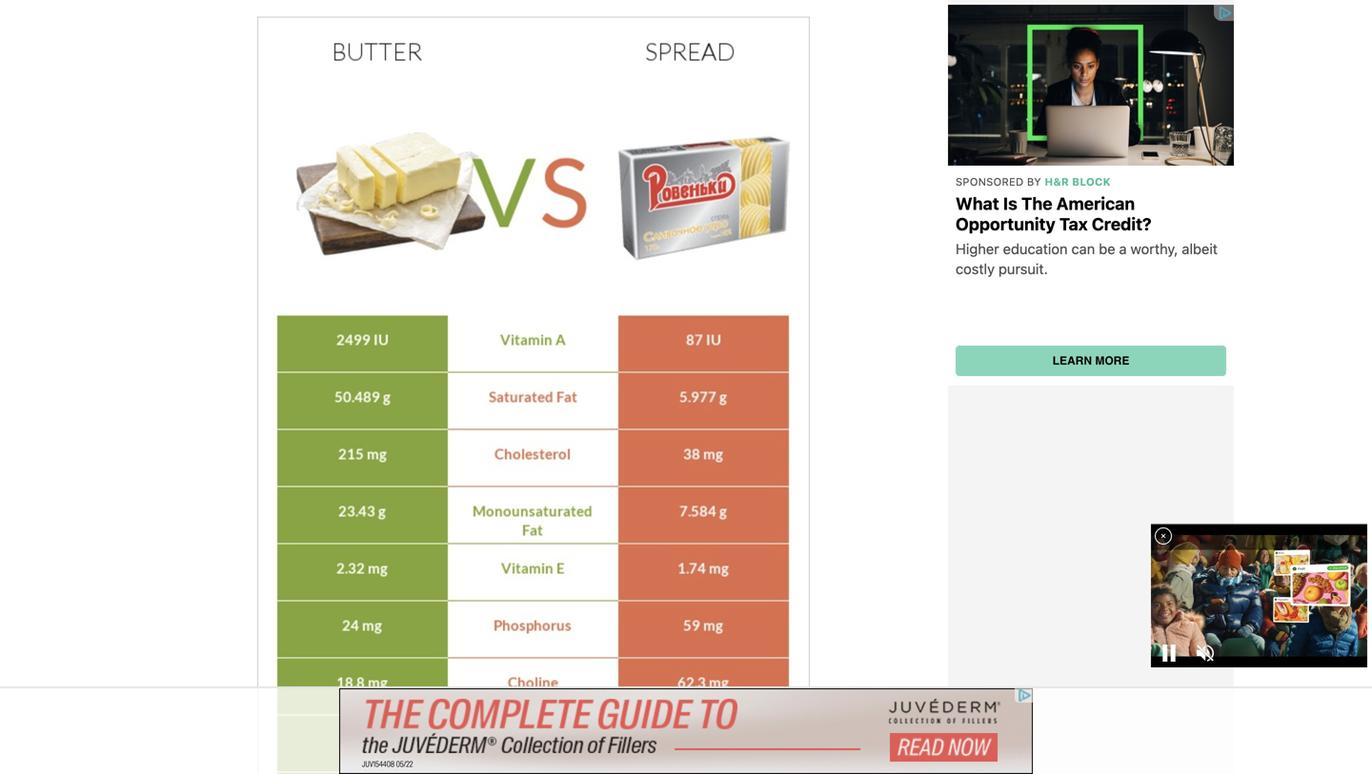 Task type: describe. For each thing, give the bounding box(es) containing it.
higher education can be a worthy, albeit costly pursuit. link
[[956, 239, 1227, 279]]

a
[[1119, 241, 1127, 258]]

by
[[1027, 176, 1042, 188]]

tax
[[1060, 214, 1088, 235]]

costly
[[956, 261, 995, 278]]

h&r block image
[[948, 5, 1234, 166]]

learn more link
[[1053, 355, 1130, 368]]

advertisement element
[[339, 689, 1033, 775]]

pause image
[[1161, 645, 1178, 665]]

butter vs spread infographic image
[[257, 17, 810, 775]]

what
[[956, 194, 1000, 214]]

sponsored by h&r block what is the american opportunity tax credit? higher education can be a worthy, albeit costly pursuit.
[[956, 176, 1218, 278]]

more
[[1095, 355, 1130, 368]]

american
[[1057, 194, 1135, 214]]

worthy,
[[1131, 241, 1178, 258]]

what is the american opportunity tax credit? link
[[956, 194, 1227, 235]]

sponsored
[[956, 176, 1024, 188]]



Task type: locate. For each thing, give the bounding box(es) containing it.
volume muted image
[[1197, 645, 1214, 665]]

be
[[1099, 241, 1116, 258]]

credit?
[[1092, 214, 1152, 235]]

is
[[1003, 194, 1018, 214]]

h&r
[[1045, 176, 1069, 188]]

block
[[1073, 176, 1111, 188]]

the
[[1022, 194, 1053, 214]]

learn more
[[1053, 355, 1130, 368]]

pursuit.
[[999, 261, 1048, 278]]

higher
[[956, 241, 1000, 258]]

education
[[1003, 241, 1068, 258]]

opportunity
[[956, 214, 1056, 235]]

can
[[1072, 241, 1095, 258]]

learn
[[1053, 355, 1092, 368]]

albeit
[[1182, 241, 1218, 258]]



